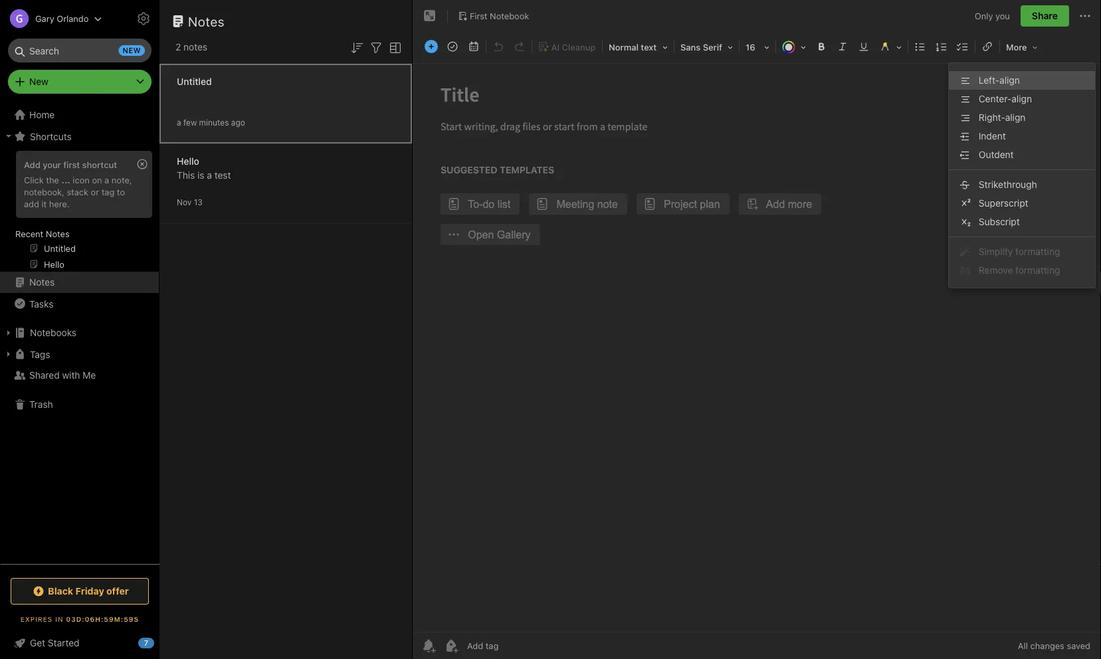 Task type: vqa. For each thing, say whether or not it's contained in the screenshot.
search field in main element
no



Task type: describe. For each thing, give the bounding box(es) containing it.
new
[[123, 46, 141, 55]]

get started
[[30, 638, 80, 649]]

only
[[975, 11, 994, 21]]

untitled
[[177, 76, 212, 87]]

gary orlando
[[35, 14, 89, 24]]

right-align
[[979, 112, 1026, 123]]

your
[[43, 160, 61, 170]]

Add filters field
[[368, 39, 384, 56]]

orlando
[[57, 14, 89, 24]]

add a reminder image
[[421, 638, 437, 654]]

numbered list image
[[933, 37, 952, 56]]

here.
[[49, 199, 70, 209]]

checklist image
[[954, 37, 973, 56]]

trash link
[[0, 394, 159, 416]]

expires
[[20, 616, 53, 623]]

test
[[215, 170, 231, 181]]

remove
[[979, 265, 1014, 276]]

few
[[184, 118, 197, 127]]

recent notes
[[15, 229, 70, 239]]

normal
[[609, 42, 639, 52]]

first
[[470, 11, 488, 21]]

left-align menu item
[[950, 71, 1096, 90]]

this
[[177, 170, 195, 181]]

13
[[194, 198, 203, 207]]

calendar event image
[[465, 37, 483, 56]]

tree containing home
[[0, 104, 160, 564]]

insert link image
[[979, 37, 998, 56]]

remove formatting
[[979, 265, 1061, 276]]

it
[[42, 199, 47, 209]]

with
[[62, 370, 80, 381]]

indent
[[979, 131, 1007, 142]]

recent
[[15, 229, 43, 239]]

home link
[[0, 104, 160, 126]]

outdent link
[[950, 146, 1096, 164]]

shared with me link
[[0, 365, 159, 386]]

2 vertical spatial notes
[[29, 277, 55, 288]]

Search text field
[[17, 39, 142, 63]]

first notebook button
[[454, 7, 534, 25]]

center-align link
[[950, 90, 1096, 108]]

outdent
[[979, 149, 1015, 160]]

align for center-
[[1012, 93, 1033, 104]]

changes
[[1031, 641, 1065, 651]]

add tag image
[[444, 638, 460, 654]]

underline image
[[855, 37, 874, 56]]

stack
[[67, 187, 88, 197]]

add your first shortcut
[[24, 160, 117, 170]]

notebooks link
[[0, 323, 159, 344]]

shortcut
[[82, 160, 117, 170]]

bulleted list image
[[912, 37, 930, 56]]

black friday offer
[[48, 586, 129, 597]]

notes link
[[0, 272, 159, 293]]

a few minutes ago
[[177, 118, 245, 127]]

first notebook
[[470, 11, 530, 21]]

started
[[48, 638, 80, 649]]

simplify formatting
[[979, 246, 1061, 257]]

More field
[[1002, 37, 1043, 57]]

add
[[24, 160, 40, 170]]

this is a test
[[177, 170, 231, 181]]

left-align
[[979, 75, 1021, 86]]

Font size field
[[742, 37, 775, 57]]

More actions field
[[1078, 5, 1094, 27]]

or
[[91, 187, 99, 197]]

click to collapse image
[[155, 635, 165, 651]]

subscript
[[979, 216, 1021, 227]]

remove formatting link
[[950, 261, 1096, 280]]

in
[[55, 616, 64, 623]]

add
[[24, 199, 39, 209]]

16
[[746, 42, 756, 52]]

03d:06h:59m:59s
[[66, 616, 139, 623]]

click the ...
[[24, 175, 70, 185]]

strikethrough link
[[950, 176, 1096, 194]]

trash
[[29, 399, 53, 410]]

7
[[144, 639, 148, 648]]

notebooks
[[30, 328, 77, 339]]

all
[[1019, 641, 1029, 651]]

Font family field
[[676, 37, 738, 57]]

tasks
[[29, 298, 53, 309]]

only you
[[975, 11, 1011, 21]]

more actions image
[[1078, 8, 1094, 24]]

simplify formatting link
[[950, 243, 1096, 261]]

italic image
[[834, 37, 853, 56]]

tasks button
[[0, 293, 159, 315]]

saved
[[1068, 641, 1091, 651]]

simplify
[[979, 246, 1014, 257]]

black friday offer button
[[11, 579, 149, 605]]

expand notebooks image
[[3, 328, 14, 339]]

on
[[92, 175, 102, 185]]

indent link
[[950, 127, 1096, 146]]

offer
[[107, 586, 129, 597]]

note window element
[[413, 0, 1102, 660]]

new search field
[[17, 39, 145, 63]]



Task type: locate. For each thing, give the bounding box(es) containing it.
click
[[24, 175, 44, 185]]

group
[[0, 147, 159, 277]]

notes up notes
[[188, 13, 225, 29]]

text
[[641, 42, 657, 52]]

note,
[[112, 175, 132, 185]]

minutes
[[199, 118, 229, 127]]

left-align link
[[950, 71, 1096, 90]]

settings image
[[136, 11, 152, 27]]

share button
[[1021, 5, 1070, 27]]

get
[[30, 638, 45, 649]]

align down left-align menu item
[[1012, 93, 1033, 104]]

first
[[63, 160, 80, 170]]

friday
[[76, 586, 104, 597]]

Add tag field
[[466, 641, 566, 652]]

0 horizontal spatial a
[[104, 175, 109, 185]]

0 vertical spatial align
[[1000, 75, 1021, 86]]

center-
[[979, 93, 1012, 104]]

1 vertical spatial notes
[[46, 229, 70, 239]]

1 vertical spatial formatting
[[1016, 265, 1061, 276]]

formatting for simplify formatting
[[1016, 246, 1061, 257]]

formatting inside remove formatting link
[[1016, 265, 1061, 276]]

new button
[[8, 70, 152, 94]]

formatting inside simplify formatting link
[[1016, 246, 1061, 257]]

View options field
[[384, 39, 404, 56]]

tag
[[102, 187, 115, 197]]

gary
[[35, 14, 54, 24]]

to
[[117, 187, 125, 197]]

normal text
[[609, 42, 657, 52]]

Note Editor text field
[[413, 64, 1102, 632]]

tree
[[0, 104, 160, 564]]

Highlight field
[[875, 37, 907, 57]]

a for this is a test
[[207, 170, 212, 181]]

a inside icon on a note, notebook, stack or tag to add it here.
[[104, 175, 109, 185]]

left-
[[979, 75, 1000, 86]]

notes
[[184, 42, 208, 53]]

Sort options field
[[349, 39, 365, 56]]

formatting
[[1016, 246, 1061, 257], [1016, 265, 1061, 276]]

align inside 'link'
[[1006, 112, 1026, 123]]

tags
[[30, 349, 50, 360]]

0 vertical spatial notes
[[188, 13, 225, 29]]

expand tags image
[[3, 349, 14, 360]]

right-align link
[[950, 108, 1096, 127]]

strikethrough
[[979, 179, 1038, 190]]

sans
[[681, 42, 701, 52]]

...
[[62, 175, 70, 185]]

group inside tree
[[0, 147, 159, 277]]

notes
[[188, 13, 225, 29], [46, 229, 70, 239], [29, 277, 55, 288]]

Heading level field
[[605, 37, 673, 57]]

is
[[198, 170, 205, 181]]

bold image
[[813, 37, 831, 56]]

shared with me
[[29, 370, 96, 381]]

a for icon on a note, notebook, stack or tag to add it here.
[[104, 175, 109, 185]]

formatting for remove formatting
[[1016, 265, 1061, 276]]

Font color field
[[778, 37, 811, 57]]

sans serif
[[681, 42, 723, 52]]

align for right-
[[1006, 112, 1026, 123]]

align
[[1000, 75, 1021, 86], [1012, 93, 1033, 104], [1006, 112, 1026, 123]]

you
[[996, 11, 1011, 21]]

the
[[46, 175, 59, 185]]

superscript link
[[950, 194, 1096, 213]]

0 vertical spatial formatting
[[1016, 246, 1061, 257]]

formatting up remove formatting link
[[1016, 246, 1061, 257]]

align down center-align link
[[1006, 112, 1026, 123]]

superscript
[[979, 198, 1029, 209]]

align up center-align
[[1000, 75, 1021, 86]]

ago
[[231, 118, 245, 127]]

Help and Learning task checklist field
[[0, 633, 160, 654]]

nov 13
[[177, 198, 203, 207]]

2
[[176, 42, 181, 53]]

nov
[[177, 198, 192, 207]]

new
[[29, 76, 48, 87]]

expand note image
[[422, 8, 438, 24]]

2 notes
[[176, 42, 208, 53]]

more
[[1007, 42, 1028, 52]]

notebook,
[[24, 187, 64, 197]]

notes up "tasks"
[[29, 277, 55, 288]]

2 horizontal spatial a
[[207, 170, 212, 181]]

2 formatting from the top
[[1016, 265, 1061, 276]]

shared
[[29, 370, 60, 381]]

task image
[[444, 37, 462, 56]]

icon on a note, notebook, stack or tag to add it here.
[[24, 175, 132, 209]]

subscript link
[[950, 213, 1096, 231]]

shortcuts
[[30, 131, 72, 142]]

Account field
[[0, 5, 102, 32]]

all changes saved
[[1019, 641, 1091, 651]]

me
[[83, 370, 96, 381]]

right-
[[979, 112, 1006, 123]]

black
[[48, 586, 73, 597]]

1 horizontal spatial a
[[177, 118, 181, 127]]

a right the on
[[104, 175, 109, 185]]

a
[[177, 118, 181, 127], [207, 170, 212, 181], [104, 175, 109, 185]]

icon
[[73, 175, 90, 185]]

add filters image
[[368, 40, 384, 56]]

expires in 03d:06h:59m:59s
[[20, 616, 139, 623]]

1 formatting from the top
[[1016, 246, 1061, 257]]

Insert field
[[422, 37, 442, 56]]

notes right recent
[[46, 229, 70, 239]]

formatting down simplify formatting link
[[1016, 265, 1061, 276]]

share
[[1033, 10, 1059, 21]]

align for left-
[[1000, 75, 1021, 86]]

center-align
[[979, 93, 1033, 104]]

hello
[[177, 156, 199, 167]]

align inside menu item
[[1000, 75, 1021, 86]]

1 vertical spatial align
[[1012, 93, 1033, 104]]

a right is
[[207, 170, 212, 181]]

2 vertical spatial align
[[1006, 112, 1026, 123]]

group containing add your first shortcut
[[0, 147, 159, 277]]

a left few
[[177, 118, 181, 127]]

shortcuts button
[[0, 126, 159, 147]]

dropdown list menu
[[950, 71, 1096, 280]]



